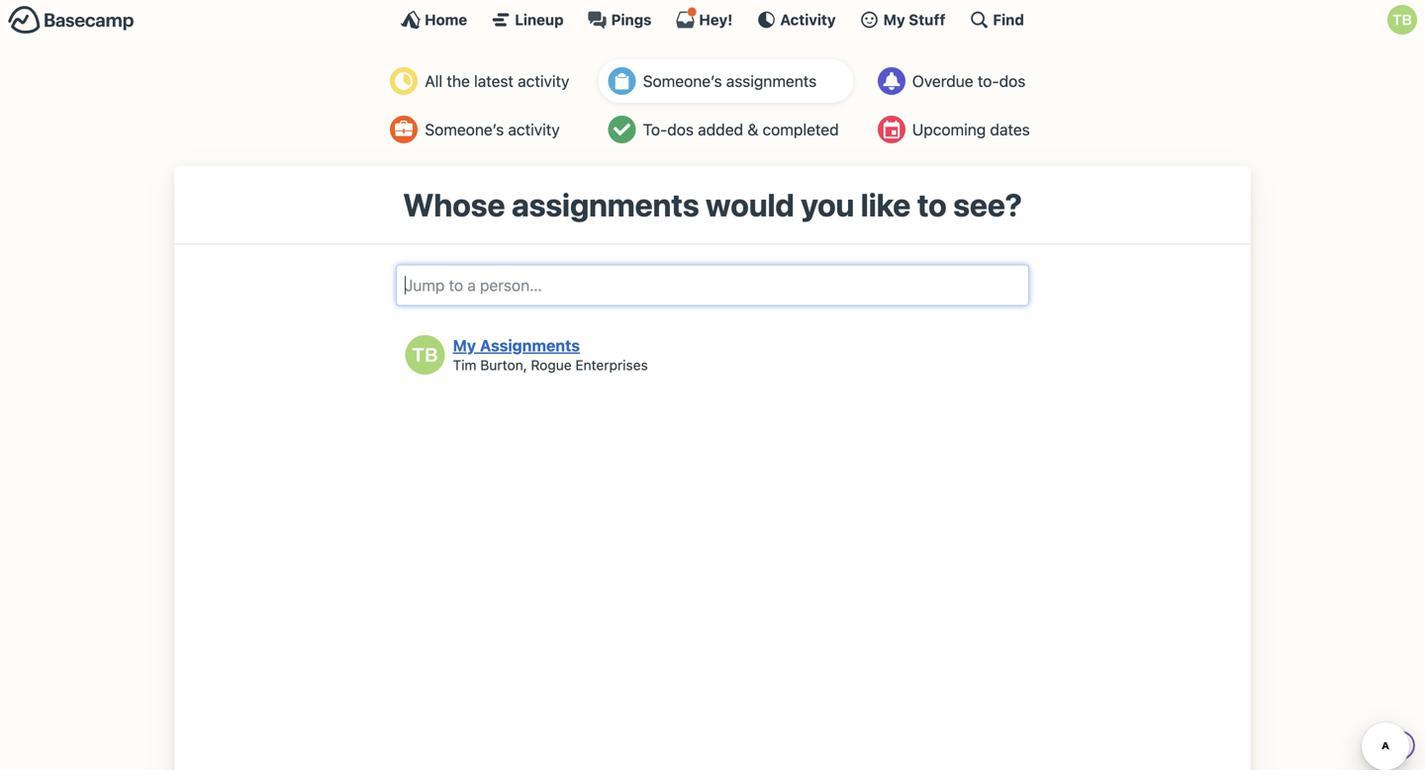 Task type: describe. For each thing, give the bounding box(es) containing it.
added
[[698, 120, 743, 139]]

like
[[861, 186, 911, 224]]

assignments
[[480, 336, 580, 355]]

someone's assignments
[[643, 72, 817, 91]]

latest
[[474, 72, 514, 91]]

you
[[801, 186, 854, 224]]

rogue
[[531, 357, 572, 373]]

hey! button
[[675, 7, 733, 30]]

assignments for someone's
[[726, 72, 817, 91]]

assignment image
[[608, 67, 636, 95]]

stuff
[[909, 11, 945, 28]]

switch accounts image
[[8, 5, 135, 36]]

someone's for someone's activity
[[425, 120, 504, 139]]

dates
[[990, 120, 1030, 139]]

my for stuff
[[883, 11, 905, 28]]

home link
[[401, 10, 467, 30]]

my for assignments
[[453, 336, 476, 355]]

pings button
[[587, 10, 652, 30]]

someone's activity link
[[380, 108, 584, 151]]

upcoming dates
[[912, 120, 1030, 139]]

someone's for someone's assignments
[[643, 72, 722, 91]]

whose
[[403, 186, 505, 224]]

overdue to-dos link
[[868, 59, 1045, 103]]

to-
[[978, 72, 999, 91]]

activity inside "link"
[[518, 72, 569, 91]]

0 horizontal spatial dos
[[667, 120, 694, 139]]

all
[[425, 72, 443, 91]]

tim
[[453, 357, 477, 373]]

Jump to a person… text field
[[396, 265, 1029, 306]]

find button
[[969, 10, 1024, 30]]

to
[[917, 186, 947, 224]]

assignments for whose
[[512, 186, 699, 224]]

see?
[[953, 186, 1022, 224]]

activity report image
[[390, 67, 418, 95]]

upcoming dates link
[[868, 108, 1045, 151]]

to-dos added & completed link
[[598, 108, 854, 151]]

tim burton, rogue enterprises image
[[405, 335, 445, 375]]

todo image
[[608, 116, 636, 143]]

someone's activity
[[425, 120, 560, 139]]

someone's assignments link
[[598, 59, 854, 103]]

all the latest activity link
[[380, 59, 584, 103]]



Task type: vqa. For each thing, say whether or not it's contained in the screenshot.
To-do name text field
no



Task type: locate. For each thing, give the bounding box(es) containing it.
completed
[[763, 120, 839, 139]]

schedule image
[[878, 116, 905, 143]]

activity
[[518, 72, 569, 91], [508, 120, 560, 139]]

assignments
[[726, 72, 817, 91], [512, 186, 699, 224]]

1 vertical spatial my
[[453, 336, 476, 355]]

tim burton image
[[1387, 5, 1417, 35]]

the
[[447, 72, 470, 91]]

0 horizontal spatial someone's
[[425, 120, 504, 139]]

someone's down the at the left top
[[425, 120, 504, 139]]

to-
[[643, 120, 667, 139]]

home
[[425, 11, 467, 28]]

activity right latest
[[518, 72, 569, 91]]

assignments down todo icon
[[512, 186, 699, 224]]

my
[[883, 11, 905, 28], [453, 336, 476, 355]]

someone's up to-
[[643, 72, 722, 91]]

1 vertical spatial someone's
[[425, 120, 504, 139]]

0 horizontal spatial assignments
[[512, 186, 699, 224]]

dos up dates
[[999, 72, 1026, 91]]

enterprises
[[575, 357, 648, 373]]

all the latest activity
[[425, 72, 569, 91]]

activity down all the latest activity
[[508, 120, 560, 139]]

person report image
[[390, 116, 418, 143]]

whose assignments would you like to see?
[[403, 186, 1022, 224]]

activity
[[780, 11, 836, 28]]

dos
[[999, 72, 1026, 91], [667, 120, 694, 139]]

pings
[[611, 11, 652, 28]]

find
[[993, 11, 1024, 28]]

dos left added
[[667, 120, 694, 139]]

overdue to-dos
[[912, 72, 1026, 91]]

0 vertical spatial my
[[883, 11, 905, 28]]

1 horizontal spatial someone's
[[643, 72, 722, 91]]

1 horizontal spatial my
[[883, 11, 905, 28]]

my stuff
[[883, 11, 945, 28]]

my stuff button
[[860, 10, 945, 30]]

my up tim
[[453, 336, 476, 355]]

upcoming
[[912, 120, 986, 139]]

0 vertical spatial someone's
[[643, 72, 722, 91]]

my inside popup button
[[883, 11, 905, 28]]

0 vertical spatial assignments
[[726, 72, 817, 91]]

0 horizontal spatial my
[[453, 336, 476, 355]]

to-dos added & completed
[[643, 120, 839, 139]]

1 vertical spatial activity
[[508, 120, 560, 139]]

hey!
[[699, 11, 733, 28]]

assignments up &
[[726, 72, 817, 91]]

main element
[[0, 0, 1425, 39]]

my left stuff
[[883, 11, 905, 28]]

someone's
[[643, 72, 722, 91], [425, 120, 504, 139]]

1 horizontal spatial dos
[[999, 72, 1026, 91]]

1 horizontal spatial assignments
[[726, 72, 817, 91]]

my assignments tim burton,        rogue enterprises
[[453, 336, 648, 373]]

burton,
[[480, 357, 527, 373]]

0 vertical spatial activity
[[518, 72, 569, 91]]

my inside my assignments tim burton,        rogue enterprises
[[453, 336, 476, 355]]

activity link
[[756, 10, 836, 30]]

lineup link
[[491, 10, 564, 30]]

would
[[706, 186, 794, 224]]

overdue
[[912, 72, 973, 91]]

&
[[747, 120, 758, 139]]

lineup
[[515, 11, 564, 28]]

1 vertical spatial dos
[[667, 120, 694, 139]]

0 vertical spatial dos
[[999, 72, 1026, 91]]

1 vertical spatial assignments
[[512, 186, 699, 224]]

reports image
[[878, 67, 905, 95]]



